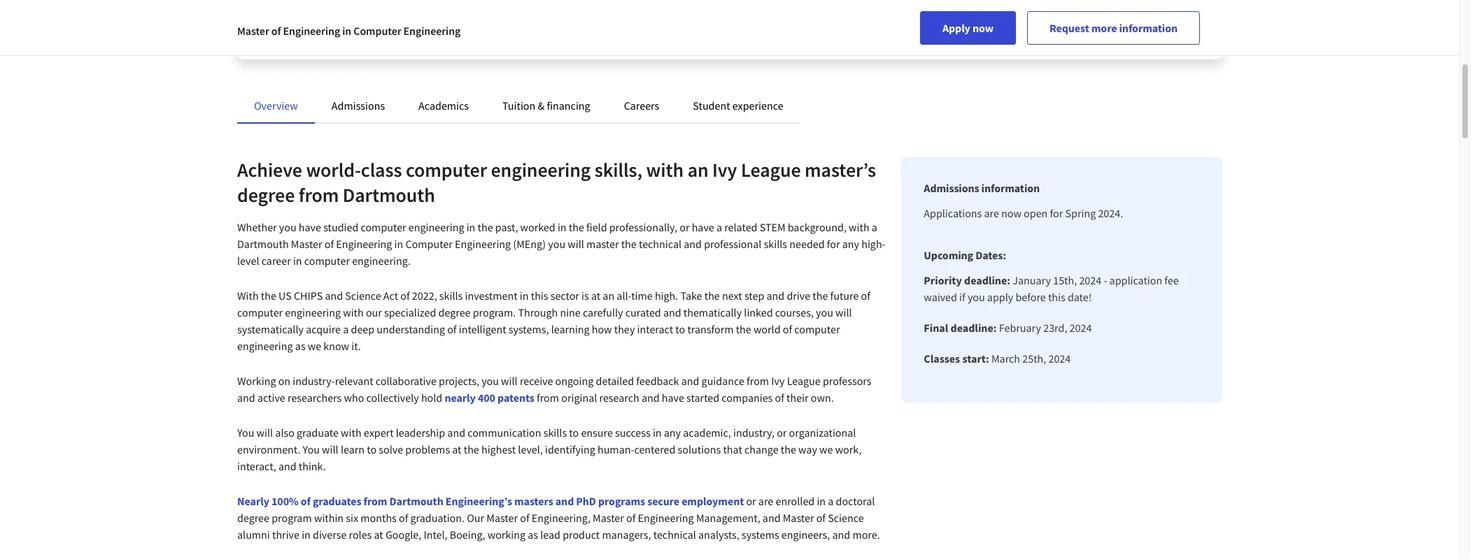 Task type: locate. For each thing, give the bounding box(es) containing it.
1 vertical spatial degree
[[438, 306, 471, 320]]

2 vertical spatial for
[[827, 237, 840, 251]]

nearly
[[445, 391, 476, 405]]

this down 15th,
[[1048, 290, 1066, 304]]

or right professionally,
[[680, 220, 690, 234]]

0 horizontal spatial information
[[982, 181, 1040, 195]]

dartmouth inside from one of the first professional schools of engineering in the u.s., thayer school of engineering at dartmouth
[[321, 29, 366, 42]]

1 horizontal spatial professional
[[704, 237, 762, 251]]

in right enrolled
[[817, 495, 826, 509]]

next
[[722, 289, 742, 303]]

now left "open"
[[1001, 206, 1022, 220]]

have left studied
[[299, 220, 321, 234]]

start:
[[963, 352, 989, 366]]

2 vertical spatial skills
[[544, 426, 567, 440]]

0 horizontal spatial now
[[973, 21, 994, 35]]

2 horizontal spatial to
[[676, 323, 685, 337]]

are left enrolled
[[759, 495, 773, 509]]

a left deep
[[343, 323, 349, 337]]

1 horizontal spatial you
[[303, 443, 320, 457]]

dartmouth down the "u.s.,"
[[321, 29, 366, 42]]

on
[[278, 374, 291, 388]]

systems, learning
[[509, 323, 590, 337]]

0 horizontal spatial as
[[295, 339, 306, 353]]

for right "open"
[[1050, 206, 1063, 220]]

admissions up class
[[332, 99, 385, 113]]

with up high-
[[849, 220, 870, 234]]

25th,
[[1023, 352, 1046, 366]]

interact
[[637, 323, 673, 337]]

careers link
[[624, 99, 659, 113]]

our
[[467, 512, 484, 526]]

and down feedback
[[642, 391, 660, 405]]

environment.
[[237, 443, 300, 457]]

0 vertical spatial deadline:
[[964, 274, 1011, 288]]

0 horizontal spatial an
[[603, 289, 615, 303]]

1 horizontal spatial ivy
[[771, 374, 785, 388]]

learn
[[341, 443, 365, 457]]

2 horizontal spatial skills
[[764, 237, 787, 251]]

technical inside or are enrolled in a doctoral degree program within six months of graduation. our master of engineering, master of engineering management, and master of science alumni thrive in diverse roles at google, intel, boeing, working as lead product managers, technical analysts, systems engineers, and more.
[[653, 528, 696, 542]]

1 vertical spatial an
[[603, 289, 615, 303]]

know
[[324, 339, 349, 353]]

systems
[[742, 528, 779, 542]]

we inside with the us chips and science act of 2022, skills investment in this sector is at an all-time high. take the next step and drive the future of computer engineering with our specialized degree program. through nine carefully curated and thematically linked courses, you will systematically acquire a deep understanding of intelligent systems, learning how they interact to transform the world of computer engineering as we know it.
[[308, 339, 321, 353]]

communication
[[468, 426, 541, 440]]

high.
[[655, 289, 678, 303]]

science inside with the us chips and science act of 2022, skills investment in this sector is at an all-time high. take the next step and drive the future of computer engineering with our specialized degree program. through nine carefully curated and thematically linked courses, you will systematically acquire a deep understanding of intelligent systems, learning how they interact to transform the world of computer engineering as we know it.
[[345, 289, 381, 303]]

0 vertical spatial skills
[[764, 237, 787, 251]]

1 vertical spatial we
[[820, 443, 833, 457]]

this
[[531, 289, 548, 303], [1048, 290, 1066, 304]]

way
[[799, 443, 817, 457]]

0 horizontal spatial this
[[531, 289, 548, 303]]

a
[[717, 220, 722, 234], [872, 220, 878, 234], [343, 323, 349, 337], [828, 495, 834, 509]]

are for applications
[[984, 206, 999, 220]]

0 vertical spatial technical
[[639, 237, 682, 251]]

1 horizontal spatial we
[[820, 443, 833, 457]]

0 vertical spatial professional
[[344, 1, 394, 14]]

in left past,
[[467, 220, 475, 234]]

to up identifying
[[569, 426, 579, 440]]

overview link
[[254, 99, 298, 113]]

of right schools in the left top of the page
[[429, 1, 437, 14]]

ivy inside working on industry-relevant collaborative projects, you will receive ongoing detailed feedback and guidance from ivy league professors and active researchers who collectively hold
[[771, 374, 785, 388]]

engineering up worked
[[491, 157, 591, 183]]

relevant
[[335, 374, 373, 388]]

you right whether
[[279, 220, 296, 234]]

1 vertical spatial or
[[777, 426, 787, 440]]

banner background image
[[0, 0, 1460, 15]]

admissions for admissions information
[[924, 181, 979, 195]]

0 horizontal spatial for
[[827, 237, 840, 251]]

an left 'all-'
[[603, 289, 615, 303]]

0 vertical spatial admissions
[[332, 99, 385, 113]]

of down masters
[[520, 512, 529, 526]]

you inside pay only for courses you enroll in per term ($4,900 each)
[[1083, 1, 1098, 14]]

0 horizontal spatial we
[[308, 339, 321, 353]]

ensure
[[581, 426, 613, 440]]

sector
[[551, 289, 579, 303]]

graduation.
[[410, 512, 465, 526]]

dartmouth down whether
[[237, 237, 289, 251]]

are down admissions information
[[984, 206, 999, 220]]

1 vertical spatial are
[[759, 495, 773, 509]]

2024 left -
[[1079, 274, 1102, 288]]

0 horizontal spatial or
[[680, 220, 690, 234]]

2 horizontal spatial or
[[777, 426, 787, 440]]

1 horizontal spatial or
[[746, 495, 756, 509]]

in right worked
[[558, 220, 567, 234]]

or inside whether you have studied computer engineering in the past, worked in the field professionally, or have a related stem background, with a dartmouth master of engineering in computer engineering (meng) you will master the technical and professional skills needed for any high- level career in computer engineering.
[[680, 220, 690, 234]]

1 vertical spatial skills
[[439, 289, 463, 303]]

receive
[[520, 374, 553, 388]]

2 horizontal spatial for
[[1050, 206, 1063, 220]]

will down future
[[836, 306, 852, 320]]

2 horizontal spatial have
[[692, 220, 714, 234]]

professional down related
[[704, 237, 762, 251]]

0 vertical spatial as
[[295, 339, 306, 353]]

feedback
[[636, 374, 679, 388]]

degree down nearly
[[237, 512, 269, 526]]

will inside whether you have studied computer engineering in the past, worked in the field professionally, or have a related stem background, with a dartmouth master of engineering in computer engineering (meng) you will master the technical and professional skills needed for any high- level career in computer engineering.
[[568, 237, 584, 251]]

any left high-
[[842, 237, 859, 251]]

with inside with the us chips and science act of 2022, skills investment in this sector is at an all-time high. take the next step and drive the future of computer engineering with our specialized degree program. through nine carefully curated and thematically linked courses, you will systematically acquire a deep understanding of intelligent systems, learning how they interact to transform the world of computer engineering as we know it.
[[343, 306, 364, 320]]

upcoming
[[924, 248, 974, 262]]

needed
[[790, 237, 825, 251]]

1 vertical spatial professional
[[704, 237, 762, 251]]

engineering down systematically
[[237, 339, 293, 353]]

with inside achieve world-class computer engineering skills, with an ivy league master's degree from dartmouth
[[646, 157, 684, 183]]

is
[[582, 289, 589, 303]]

of down courses,
[[783, 323, 792, 337]]

1 vertical spatial ivy
[[771, 374, 785, 388]]

computer
[[354, 24, 401, 38], [406, 237, 453, 251]]

engineers,
[[782, 528, 830, 542]]

master up chips
[[291, 237, 322, 251]]

a up high-
[[872, 220, 878, 234]]

this up through
[[531, 289, 548, 303]]

you up nearly 400 patents link
[[482, 374, 499, 388]]

0 horizontal spatial any
[[664, 426, 681, 440]]

admissions for admissions
[[332, 99, 385, 113]]

0 horizontal spatial professional
[[344, 1, 394, 14]]

1 vertical spatial for
[[1050, 206, 1063, 220]]

in up through
[[520, 289, 529, 303]]

2 vertical spatial 2024
[[1049, 352, 1071, 366]]

0 vertical spatial degree
[[237, 183, 295, 208]]

1 vertical spatial deadline:
[[951, 321, 997, 335]]

skills inside with the us chips and science act of 2022, skills investment in this sector is at an all-time high. take the next step and drive the future of computer engineering with our specialized degree program. through nine carefully curated and thematically linked courses, you will systematically acquire a deep understanding of intelligent systems, learning how they interact to transform the world of computer engineering as we know it.
[[439, 289, 463, 303]]

1 horizontal spatial an
[[688, 157, 709, 183]]

ivy up companies
[[771, 374, 785, 388]]

hold
[[421, 391, 442, 405]]

schools
[[396, 1, 427, 14]]

0 horizontal spatial you
[[237, 426, 254, 440]]

priority
[[924, 274, 962, 288]]

dates:
[[976, 248, 1006, 262]]

1 horizontal spatial are
[[984, 206, 999, 220]]

of down schools in the left top of the page
[[417, 15, 425, 28]]

league
[[741, 157, 801, 183], [787, 374, 821, 388]]

0 vertical spatial information
[[1119, 21, 1178, 35]]

1 vertical spatial information
[[982, 181, 1040, 195]]

from up companies
[[747, 374, 769, 388]]

1 vertical spatial any
[[664, 426, 681, 440]]

interact,
[[237, 460, 276, 474]]

for inside whether you have studied computer engineering in the past, worked in the field professionally, or have a related stem background, with a dartmouth master of engineering in computer engineering (meng) you will master the technical and professional skills needed for any high- level career in computer engineering.
[[827, 237, 840, 251]]

0 horizontal spatial science
[[345, 289, 381, 303]]

skills for problems
[[544, 426, 567, 440]]

spring
[[1065, 206, 1096, 220]]

with inside you will also graduate with expert leadership and communication skills to ensure success in any academic, industry, or organizational environment. you will learn to solve problems at the highest level, identifying human-centered solutions that change the way we work, interact, and think.
[[341, 426, 362, 440]]

2 vertical spatial degree
[[237, 512, 269, 526]]

applications are now open for spring 2024.
[[924, 206, 1123, 220]]

masters
[[514, 495, 553, 509]]

degree inside with the us chips and science act of 2022, skills investment in this sector is at an all-time high. take the next step and drive the future of computer engineering with our specialized degree program. through nine carefully curated and thematically linked courses, you will systematically acquire a deep understanding of intelligent systems, learning how they interact to transform the world of computer engineering as we know it.
[[438, 306, 471, 320]]

will up patents
[[501, 374, 518, 388]]

0 vertical spatial to
[[676, 323, 685, 337]]

engineering inside achieve world-class computer engineering skills, with an ivy league master's degree from dartmouth
[[491, 157, 591, 183]]

career
[[262, 254, 291, 268]]

1 horizontal spatial have
[[662, 391, 684, 405]]

student
[[693, 99, 730, 113]]

0 vertical spatial computer
[[354, 24, 401, 38]]

product
[[563, 528, 600, 542]]

1 vertical spatial league
[[787, 374, 821, 388]]

and inside whether you have studied computer engineering in the past, worked in the field professionally, or have a related stem background, with a dartmouth master of engineering in computer engineering (meng) you will master the technical and professional skills needed for any high- level career in computer engineering.
[[684, 237, 702, 251]]

any inside whether you have studied computer engineering in the past, worked in the field professionally, or have a related stem background, with a dartmouth master of engineering in computer engineering (meng) you will master the technical and professional skills needed for any high- level career in computer engineering.
[[842, 237, 859, 251]]

computer up systematically
[[237, 306, 283, 320]]

2 vertical spatial to
[[367, 443, 377, 457]]

ivy up related
[[712, 157, 737, 183]]

&
[[538, 99, 545, 113]]

1 horizontal spatial information
[[1119, 21, 1178, 35]]

ongoing
[[555, 374, 594, 388]]

0 horizontal spatial computer
[[354, 24, 401, 38]]

0 vertical spatial or
[[680, 220, 690, 234]]

now
[[973, 21, 994, 35], [1001, 206, 1022, 220]]

in left the "u.s.,"
[[310, 15, 318, 28]]

or inside you will also graduate with expert leadership and communication skills to ensure success in any academic, industry, or organizational environment. you will learn to solve problems at the highest level, identifying human-centered solutions that change the way we work, interact, and think.
[[777, 426, 787, 440]]

the down first
[[320, 15, 334, 28]]

the left past,
[[478, 220, 493, 234]]

degree
[[237, 183, 295, 208], [438, 306, 471, 320], [237, 512, 269, 526]]

0 vertical spatial are
[[984, 206, 999, 220]]

any up centered
[[664, 426, 681, 440]]

1 vertical spatial 2024
[[1070, 321, 1092, 335]]

you inside working on industry-relevant collaborative projects, you will receive ongoing detailed feedback and guidance from ivy league professors and active researchers who collectively hold
[[482, 374, 499, 388]]

with up deep
[[343, 306, 364, 320]]

master
[[237, 24, 269, 38], [291, 237, 322, 251], [487, 512, 518, 526], [593, 512, 624, 526], [783, 512, 814, 526]]

and down high.
[[663, 306, 681, 320]]

professional inside from one of the first professional schools of engineering in the u.s., thayer school of engineering at dartmouth
[[344, 1, 394, 14]]

0 vertical spatial we
[[308, 339, 321, 353]]

from up studied
[[299, 183, 339, 208]]

the down linked
[[736, 323, 751, 337]]

dartmouth inside whether you have studied computer engineering in the past, worked in the field professionally, or have a related stem background, with a dartmouth master of engineering in computer engineering (meng) you will master the technical and professional skills needed for any high- level career in computer engineering.
[[237, 237, 289, 251]]

science up "our"
[[345, 289, 381, 303]]

march
[[992, 352, 1020, 366]]

you left enroll
[[1083, 1, 1098, 14]]

1 vertical spatial to
[[569, 426, 579, 440]]

projects,
[[439, 374, 479, 388]]

0 vertical spatial any
[[842, 237, 859, 251]]

a left related
[[717, 220, 722, 234]]

1 vertical spatial computer
[[406, 237, 453, 251]]

science inside or are enrolled in a doctoral degree program within six months of graduation. our master of engineering, master of engineering management, and master of science alumni thrive in diverse roles at google, intel, boeing, working as lead product managers, technical analysts, systems engineers, and more.
[[828, 512, 864, 526]]

2024 right the 25th,
[[1049, 352, 1071, 366]]

1 horizontal spatial as
[[528, 528, 538, 542]]

deadline: up apply
[[964, 274, 1011, 288]]

master inside whether you have studied computer engineering in the past, worked in the field professionally, or have a related stem background, with a dartmouth master of engineering in computer engineering (meng) you will master the technical and professional skills needed for any high- level career in computer engineering.
[[291, 237, 322, 251]]

in inside with the us chips and science act of 2022, skills investment in this sector is at an all-time high. take the next step and drive the future of computer engineering with our specialized degree program. through nine carefully curated and thematically linked courses, you will systematically acquire a deep understanding of intelligent systems, learning how they interact to transform the world of computer engineering as we know it.
[[520, 289, 529, 303]]

computer down studied
[[304, 254, 350, 268]]

in left the per
[[1126, 1, 1133, 14]]

and up started
[[681, 374, 699, 388]]

apply
[[987, 290, 1014, 304]]

a inside with the us chips and science act of 2022, skills investment in this sector is at an all-time high. take the next step and drive the future of computer engineering with our specialized degree program. through nine carefully curated and thematically linked courses, you will systematically acquire a deep understanding of intelligent systems, learning how they interact to transform the world of computer engineering as we know it.
[[343, 323, 349, 337]]

u.s.,
[[336, 15, 354, 28]]

active
[[257, 391, 285, 405]]

whether you have studied computer engineering in the past, worked in the field professionally, or have a related stem background, with a dartmouth master of engineering in computer engineering (meng) you will master the technical and professional skills needed for any high- level career in computer engineering.
[[237, 220, 886, 268]]

1 horizontal spatial science
[[828, 512, 864, 526]]

the left first
[[311, 1, 324, 14]]

research
[[599, 391, 639, 405]]

are inside or are enrolled in a doctoral degree program within six months of graduation. our master of engineering, master of engineering management, and master of science alumni thrive in diverse roles at google, intel, boeing, working as lead product managers, technical analysts, systems engineers, and more.
[[759, 495, 773, 509]]

admissions link
[[332, 99, 385, 113]]

1 horizontal spatial this
[[1048, 290, 1066, 304]]

computer
[[406, 157, 487, 183], [361, 220, 406, 234], [304, 254, 350, 268], [237, 306, 283, 320], [794, 323, 840, 337]]

0 horizontal spatial admissions
[[332, 99, 385, 113]]

ivy inside achieve world-class computer engineering skills, with an ivy league master's degree from dartmouth
[[712, 157, 737, 183]]

or
[[680, 220, 690, 234], [777, 426, 787, 440], [746, 495, 756, 509]]

with up learn
[[341, 426, 362, 440]]

1 vertical spatial technical
[[653, 528, 696, 542]]

open
[[1024, 206, 1048, 220]]

degree inside or are enrolled in a doctoral degree program within six months of graduation. our master of engineering, master of engineering management, and master of science alumni thrive in diverse roles at google, intel, boeing, working as lead product managers, technical analysts, systems engineers, and more.
[[237, 512, 269, 526]]

1 horizontal spatial for
[[1036, 1, 1047, 14]]

1 horizontal spatial skills
[[544, 426, 567, 440]]

2024.
[[1098, 206, 1123, 220]]

to down expert
[[367, 443, 377, 457]]

tuition & financing
[[502, 99, 590, 113]]

you down future
[[816, 306, 833, 320]]

will inside with the us chips and science act of 2022, skills investment in this sector is at an all-time high. take the next step and drive the future of computer engineering with our specialized degree program. through nine carefully curated and thematically linked courses, you will systematically acquire a deep understanding of intelligent systems, learning how they interact to transform the world of computer engineering as we know it.
[[836, 306, 852, 320]]

experience
[[733, 99, 784, 113]]

we down acquire
[[308, 339, 321, 353]]

0 horizontal spatial skills
[[439, 289, 463, 303]]

or up change
[[777, 426, 787, 440]]

nearly 400 patents from original research and have started companies of their own.
[[445, 391, 834, 405]]

a inside or are enrolled in a doctoral degree program within six months of graduation. our master of engineering, master of engineering management, and master of science alumni thrive in diverse roles at google, intel, boeing, working as lead product managers, technical analysts, systems engineers, and more.
[[828, 495, 834, 509]]

program.
[[473, 306, 516, 320]]

degree up whether
[[237, 183, 295, 208]]

an down the student
[[688, 157, 709, 183]]

0 vertical spatial an
[[688, 157, 709, 183]]

0 vertical spatial for
[[1036, 1, 1047, 14]]

0 vertical spatial now
[[973, 21, 994, 35]]

1 vertical spatial science
[[828, 512, 864, 526]]

nearly 100% of graduates from dartmouth engineering's masters and phd programs secure employment link
[[237, 495, 744, 509]]

as inside or are enrolled in a doctoral degree program within six months of graduation. our master of engineering, master of engineering management, and master of science alumni thrive in diverse roles at google, intel, boeing, working as lead product managers, technical analysts, systems engineers, and more.
[[528, 528, 538, 542]]

dartmouth up "graduation."
[[389, 495, 443, 509]]

degree up intelligent on the bottom left of the page
[[438, 306, 471, 320]]

engineering down one
[[260, 15, 308, 28]]

will left master
[[568, 237, 584, 251]]

at inside from one of the first professional schools of engineering in the u.s., thayer school of engineering at dartmouth
[[311, 29, 319, 42]]

school
[[386, 15, 415, 28]]

1 horizontal spatial admissions
[[924, 181, 979, 195]]

they
[[614, 323, 635, 337]]

0 vertical spatial 2024
[[1079, 274, 1102, 288]]

0 vertical spatial science
[[345, 289, 381, 303]]

1 horizontal spatial any
[[842, 237, 859, 251]]

1 vertical spatial you
[[303, 443, 320, 457]]

skills up identifying
[[544, 426, 567, 440]]

admissions up applications on the top of page
[[924, 181, 979, 195]]

curated
[[625, 306, 661, 320]]

1 vertical spatial admissions
[[924, 181, 979, 195]]

2 vertical spatial or
[[746, 495, 756, 509]]

0 horizontal spatial are
[[759, 495, 773, 509]]

an
[[688, 157, 709, 183], [603, 289, 615, 303]]

engineering
[[283, 24, 340, 38], [404, 24, 461, 38], [260, 29, 309, 42], [336, 237, 392, 251], [455, 237, 511, 251], [638, 512, 694, 526]]

1 horizontal spatial computer
[[406, 237, 453, 251]]

or up management,
[[746, 495, 756, 509]]

february
[[999, 321, 1041, 335]]

0 vertical spatial ivy
[[712, 157, 737, 183]]

high-
[[862, 237, 886, 251]]

from
[[299, 183, 339, 208], [747, 374, 769, 388], [537, 391, 559, 405], [364, 495, 387, 509]]

0 horizontal spatial ivy
[[712, 157, 737, 183]]

science down doctoral
[[828, 512, 864, 526]]

computer down 'academics' link
[[406, 157, 487, 183]]

for down the background,
[[827, 237, 840, 251]]

computer up engineering.
[[361, 220, 406, 234]]

worked
[[520, 220, 555, 234]]

have left related
[[692, 220, 714, 234]]

waived
[[924, 290, 957, 304]]

to
[[676, 323, 685, 337], [569, 426, 579, 440], [367, 443, 377, 457]]

industry-
[[293, 374, 335, 388]]

1 vertical spatial as
[[528, 528, 538, 542]]

2024 inside january 15th, 2024 - application fee waived if you apply before this date!
[[1079, 274, 1102, 288]]

in inside from one of the first professional schools of engineering in the u.s., thayer school of engineering at dartmouth
[[310, 15, 318, 28]]

0 vertical spatial league
[[741, 157, 801, 183]]

computer inside achieve world-class computer engineering skills, with an ivy league master's degree from dartmouth
[[406, 157, 487, 183]]

dartmouth
[[321, 29, 366, 42], [343, 183, 435, 208], [237, 237, 289, 251], [389, 495, 443, 509]]

as down systematically
[[295, 339, 306, 353]]

skills right 2022,
[[439, 289, 463, 303]]

you
[[237, 426, 254, 440], [303, 443, 320, 457]]

1 horizontal spatial now
[[1001, 206, 1022, 220]]

skills inside you will also graduate with expert leadership and communication skills to ensure success in any academic, industry, or organizational environment. you will learn to solve problems at the highest level, identifying human-centered solutions that change the way we work, interact, and think.
[[544, 426, 567, 440]]

league up stem
[[741, 157, 801, 183]]

problems
[[405, 443, 450, 457]]

engineering inside or are enrolled in a doctoral degree program within six months of graduation. our master of engineering, master of engineering management, and master of science alumni thrive in diverse roles at google, intel, boeing, working as lead product managers, technical analysts, systems engineers, and more.
[[638, 512, 694, 526]]

and up take
[[684, 237, 702, 251]]

0 horizontal spatial have
[[299, 220, 321, 234]]

in right thrive on the bottom of the page
[[302, 528, 311, 542]]



Task type: describe. For each thing, give the bounding box(es) containing it.
studied
[[323, 220, 359, 234]]

league inside working on industry-relevant collaborative projects, you will receive ongoing detailed feedback and guidance from ivy league professors and active researchers who collectively hold
[[787, 374, 821, 388]]

an inside with the us chips and science act of 2022, skills investment in this sector is at an all-time high. take the next step and drive the future of computer engineering with our specialized degree program. through nine carefully curated and thematically linked courses, you will systematically acquire a deep understanding of intelligent systems, learning how they interact to transform the world of computer engineering as we know it.
[[603, 289, 615, 303]]

background,
[[788, 220, 847, 234]]

in left thayer on the left
[[342, 24, 351, 38]]

computer inside whether you have studied computer engineering in the past, worked in the field professionally, or have a related stem background, with a dartmouth master of engineering in computer engineering (meng) you will master the technical and professional skills needed for any high- level career in computer engineering.
[[406, 237, 453, 251]]

degree inside achieve world-class computer engineering skills, with an ivy league master's degree from dartmouth
[[237, 183, 295, 208]]

this inside with the us chips and science act of 2022, skills investment in this sector is at an all-time high. take the next step and drive the future of computer engineering with our specialized degree program. through nine carefully curated and thematically linked courses, you will systematically acquire a deep understanding of intelligent systems, learning how they interact to transform the world of computer engineering as we know it.
[[531, 289, 548, 303]]

future
[[830, 289, 859, 303]]

master down programs
[[593, 512, 624, 526]]

-
[[1104, 274, 1107, 288]]

carefully
[[583, 306, 623, 320]]

at inside with the us chips and science act of 2022, skills investment in this sector is at an all-time high. take the next step and drive the future of computer engineering with our specialized degree program. through nine carefully curated and thematically linked courses, you will systematically acquire a deep understanding of intelligent systems, learning how they interact to transform the world of computer engineering as we know it.
[[591, 289, 601, 303]]

in inside you will also graduate with expert leadership and communication skills to ensure success in any academic, industry, or organizational environment. you will learn to solve problems at the highest level, identifying human-centered solutions that change the way we work, interact, and think.
[[653, 426, 662, 440]]

doctoral
[[836, 495, 875, 509]]

skills inside whether you have studied computer engineering in the past, worked in the field professionally, or have a related stem background, with a dartmouth master of engineering in computer engineering (meng) you will master the technical and professional skills needed for any high- level career in computer engineering.
[[764, 237, 787, 251]]

solve
[[379, 443, 403, 457]]

from inside working on industry-relevant collaborative projects, you will receive ongoing detailed feedback and guidance from ivy league professors and active researchers who collectively hold
[[747, 374, 769, 388]]

from
[[260, 1, 281, 14]]

engineering inside from one of the first professional schools of engineering in the u.s., thayer school of engineering at dartmouth
[[260, 29, 309, 42]]

0 vertical spatial you
[[237, 426, 254, 440]]

courses,
[[775, 306, 814, 320]]

the left field at left top
[[569, 220, 584, 234]]

deadline: for final
[[951, 321, 997, 335]]

engineering down chips
[[285, 306, 341, 320]]

and right chips
[[325, 289, 343, 303]]

master
[[587, 237, 619, 251]]

deep
[[351, 323, 375, 337]]

engineering's
[[446, 495, 512, 509]]

of right future
[[861, 289, 871, 303]]

that
[[723, 443, 742, 457]]

systematically
[[237, 323, 304, 337]]

analysts,
[[698, 528, 740, 542]]

student experience link
[[693, 99, 784, 113]]

academics link
[[419, 99, 469, 113]]

classes start: march 25th, 2024
[[924, 352, 1071, 366]]

apply now button
[[920, 11, 1016, 45]]

drive
[[787, 289, 810, 303]]

1 horizontal spatial to
[[569, 426, 579, 440]]

(meng)
[[513, 237, 546, 251]]

now inside button
[[973, 21, 994, 35]]

of up google,
[[399, 512, 408, 526]]

who
[[344, 391, 364, 405]]

started
[[687, 391, 720, 405]]

to inside with the us chips and science act of 2022, skills investment in this sector is at an all-time high. take the next step and drive the future of computer engineering with our specialized degree program. through nine carefully curated and thematically linked courses, you will systematically acquire a deep understanding of intelligent systems, learning how they interact to transform the world of computer engineering as we know it.
[[676, 323, 685, 337]]

from down receive at the bottom left of the page
[[537, 391, 559, 405]]

more
[[1092, 21, 1117, 35]]

of right one
[[300, 1, 309, 14]]

it.
[[352, 339, 361, 353]]

information inside button
[[1119, 21, 1178, 35]]

term
[[1151, 1, 1171, 14]]

acquire
[[306, 323, 341, 337]]

league inside achieve world-class computer engineering skills, with an ivy league master's degree from dartmouth
[[741, 157, 801, 183]]

deadline: for priority
[[964, 274, 1011, 288]]

classes
[[924, 352, 960, 366]]

you inside january 15th, 2024 - application fee waived if you apply before this date!
[[968, 290, 985, 304]]

will inside working on industry-relevant collaborative projects, you will receive ongoing detailed feedback and guidance from ivy league professors and active researchers who collectively hold
[[501, 374, 518, 388]]

in up engineering.
[[394, 237, 403, 251]]

working on industry-relevant collaborative projects, you will receive ongoing detailed feedback and guidance from ivy league professors and active researchers who collectively hold
[[237, 374, 872, 405]]

with inside whether you have studied computer engineering in the past, worked in the field professionally, or have a related stem background, with a dartmouth master of engineering in computer engineering (meng) you will master the technical and professional skills needed for any high- level career in computer engineering.
[[849, 220, 870, 234]]

world
[[754, 323, 781, 337]]

master's
[[805, 157, 876, 183]]

how
[[592, 323, 612, 337]]

academics
[[419, 99, 469, 113]]

past,
[[495, 220, 518, 234]]

and up the problems
[[447, 426, 465, 440]]

secure
[[647, 495, 680, 509]]

careers
[[624, 99, 659, 113]]

0 horizontal spatial to
[[367, 443, 377, 457]]

of down from in the top of the page
[[271, 24, 281, 38]]

and down 'working'
[[237, 391, 255, 405]]

thayer
[[356, 15, 385, 28]]

expert
[[364, 426, 394, 440]]

one
[[283, 1, 299, 14]]

employment
[[682, 495, 744, 509]]

field
[[586, 220, 607, 234]]

and left 'more.'
[[832, 528, 850, 542]]

will down graduate
[[322, 443, 339, 457]]

before
[[1016, 290, 1046, 304]]

final
[[924, 321, 948, 335]]

of up the managers,
[[626, 512, 636, 526]]

tuition & financing link
[[502, 99, 590, 113]]

this inside january 15th, 2024 - application fee waived if you apply before this date!
[[1048, 290, 1066, 304]]

2024 for classes start: march 25th, 2024
[[1049, 352, 1071, 366]]

take
[[681, 289, 702, 303]]

master down from in the top of the page
[[237, 24, 269, 38]]

the right drive
[[813, 289, 828, 303]]

financing
[[547, 99, 590, 113]]

of right 100%
[[301, 495, 311, 509]]

nearly
[[237, 495, 269, 509]]

professional inside whether you have studied computer engineering in the past, worked in the field professionally, or have a related stem background, with a dartmouth master of engineering in computer engineering (meng) you will master the technical and professional skills needed for any high- level career in computer engineering.
[[704, 237, 762, 251]]

intel,
[[424, 528, 448, 542]]

the left highest
[[464, 443, 479, 457]]

within
[[314, 512, 344, 526]]

2024 for final deadline: february 23rd, 2024
[[1070, 321, 1092, 335]]

you down worked
[[548, 237, 566, 251]]

student experience
[[693, 99, 784, 113]]

in right career
[[293, 254, 302, 268]]

($4,900
[[1000, 15, 1029, 28]]

linked
[[744, 306, 773, 320]]

will up environment.
[[257, 426, 273, 440]]

alumni
[[237, 528, 270, 542]]

working
[[237, 374, 276, 388]]

from up months
[[364, 495, 387, 509]]

for inside pay only for courses you enroll in per term ($4,900 each)
[[1036, 1, 1047, 14]]

each)
[[1031, 15, 1054, 28]]

the left us on the bottom of page
[[261, 289, 276, 303]]

understanding
[[377, 323, 445, 337]]

think.
[[299, 460, 326, 474]]

of left the their
[[775, 391, 784, 405]]

the up thematically
[[705, 289, 720, 303]]

technical inside whether you have studied computer engineering in the past, worked in the field professionally, or have a related stem background, with a dartmouth master of engineering in computer engineering (meng) you will master the technical and professional skills needed for any high- level career in computer engineering.
[[639, 237, 682, 251]]

skills,
[[595, 157, 642, 183]]

engineering inside whether you have studied computer engineering in the past, worked in the field professionally, or have a related stem background, with a dartmouth master of engineering in computer engineering (meng) you will master the technical and professional skills needed for any high- level career in computer engineering.
[[409, 220, 464, 234]]

any inside you will also graduate with expert leadership and communication skills to ensure success in any academic, industry, or organizational environment. you will learn to solve problems at the highest level, identifying human-centered solutions that change the way we work, interact, and think.
[[664, 426, 681, 440]]

and up the engineering,
[[555, 495, 574, 509]]

professionally,
[[609, 220, 677, 234]]

upcoming dates:
[[924, 248, 1006, 262]]

from inside achieve world-class computer engineering skills, with an ivy league master's degree from dartmouth
[[299, 183, 339, 208]]

and right step
[[767, 289, 785, 303]]

23rd,
[[1044, 321, 1067, 335]]

courses
[[1049, 1, 1081, 14]]

at inside you will also graduate with expert leadership and communication skills to ensure success in any academic, industry, or organizational environment. you will learn to solve problems at the highest level, identifying human-centered solutions that change the way we work, interact, and think.
[[452, 443, 462, 457]]

apply
[[943, 21, 971, 35]]

programs
[[598, 495, 645, 509]]

overview
[[254, 99, 298, 113]]

we inside you will also graduate with expert leadership and communication skills to ensure success in any academic, industry, or organizational environment. you will learn to solve problems at the highest level, identifying human-centered solutions that change the way we work, interact, and think.
[[820, 443, 833, 457]]

you inside with the us chips and science act of 2022, skills investment in this sector is at an all-time high. take the next step and drive the future of computer engineering with our specialized degree program. through nine carefully curated and thematically linked courses, you will systematically acquire a deep understanding of intelligent systems, learning how they interact to transform the world of computer engineering as we know it.
[[816, 306, 833, 320]]

engineering,
[[532, 512, 591, 526]]

level,
[[518, 443, 543, 457]]

as inside with the us chips and science act of 2022, skills investment in this sector is at an all-time high. take the next step and drive the future of computer engineering with our specialized degree program. through nine carefully curated and thematically linked courses, you will systematically acquire a deep understanding of intelligent systems, learning how they interact to transform the world of computer engineering as we know it.
[[295, 339, 306, 353]]

in inside pay only for courses you enroll in per term ($4,900 each)
[[1126, 1, 1133, 14]]

applications
[[924, 206, 982, 220]]

date!
[[1068, 290, 1092, 304]]

and left think.
[[278, 460, 296, 474]]

six
[[346, 512, 358, 526]]

or inside or are enrolled in a doctoral degree program within six months of graduation. our master of engineering, master of engineering management, and master of science alumni thrive in diverse roles at google, intel, boeing, working as lead product managers, technical analysts, systems engineers, and more.
[[746, 495, 756, 509]]

of right act
[[400, 289, 410, 303]]

at inside or are enrolled in a doctoral degree program within six months of graduation. our master of engineering, master of engineering management, and master of science alumni thrive in diverse roles at google, intel, boeing, working as lead product managers, technical analysts, systems engineers, and more.
[[374, 528, 383, 542]]

are for or
[[759, 495, 773, 509]]

engineering inside from one of the first professional schools of engineering in the u.s., thayer school of engineering at dartmouth
[[260, 15, 308, 28]]

1 vertical spatial now
[[1001, 206, 1022, 220]]

skills for drive
[[439, 289, 463, 303]]

an inside achieve world-class computer engineering skills, with an ivy league master's degree from dartmouth
[[688, 157, 709, 183]]

class
[[361, 157, 402, 183]]

original
[[561, 391, 597, 405]]

and up systems
[[763, 512, 781, 526]]

master down enrolled
[[783, 512, 814, 526]]

centered
[[634, 443, 676, 457]]

tuition
[[502, 99, 536, 113]]

related
[[724, 220, 758, 234]]

the down professionally,
[[621, 237, 637, 251]]

dartmouth inside achieve world-class computer engineering skills, with an ivy league master's degree from dartmouth
[[343, 183, 435, 208]]

of inside whether you have studied computer engineering in the past, worked in the field professionally, or have a related stem background, with a dartmouth master of engineering in computer engineering (meng) you will master the technical and professional skills needed for any high- level career in computer engineering.
[[325, 237, 334, 251]]

management,
[[696, 512, 760, 526]]

roles
[[349, 528, 372, 542]]

computer down courses,
[[794, 323, 840, 337]]

identifying
[[545, 443, 595, 457]]

application
[[1110, 274, 1163, 288]]

time
[[631, 289, 653, 303]]

of up engineers,
[[816, 512, 826, 526]]

leadership
[[396, 426, 445, 440]]

of left intelligent on the bottom left of the page
[[447, 323, 457, 337]]

the left 'way' at the right bottom of the page
[[781, 443, 796, 457]]

master up working
[[487, 512, 518, 526]]



Task type: vqa. For each thing, say whether or not it's contained in the screenshot.
understanding
yes



